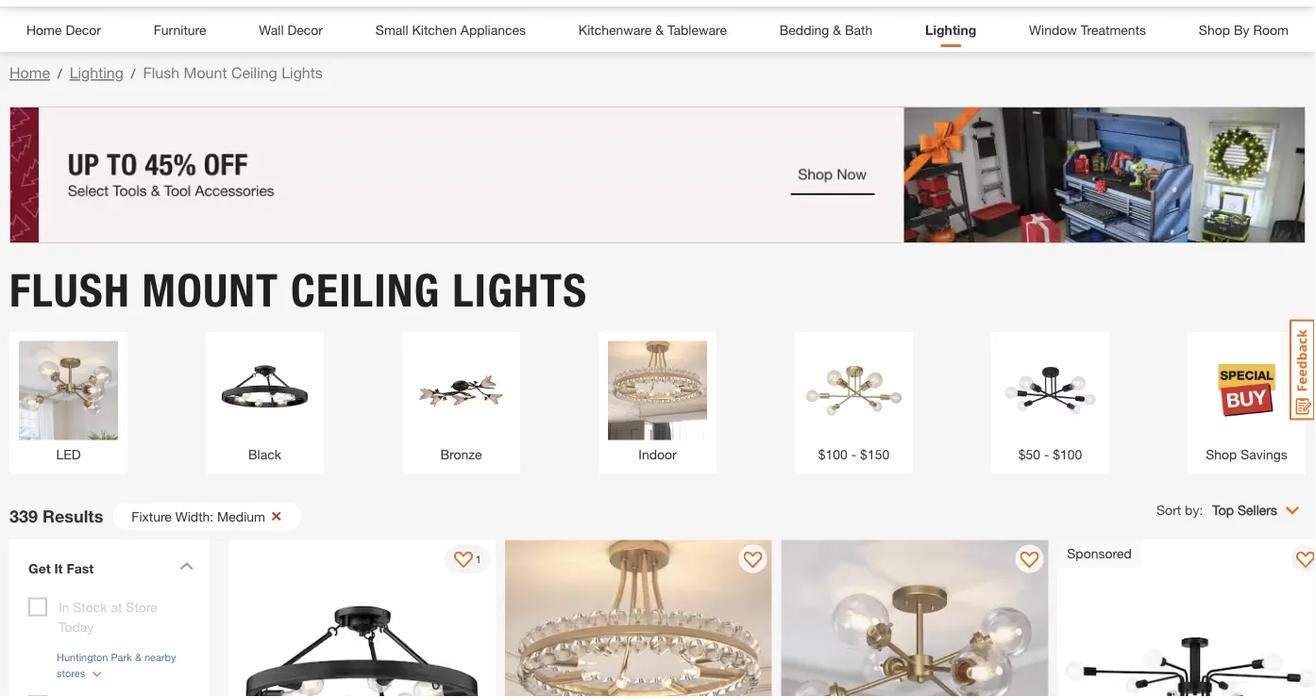 Task type: locate. For each thing, give the bounding box(es) containing it.
1 decor from the left
[[66, 22, 101, 38]]

lighting link down home decor link
[[70, 64, 124, 82]]

window treatments
[[1030, 22, 1147, 38]]

1 vertical spatial lighting link
[[70, 64, 124, 82]]

0 vertical spatial lights
[[282, 64, 323, 82]]

huntington park & nearby stores
[[57, 652, 176, 681]]

by:
[[1185, 502, 1204, 518]]

1 horizontal spatial ceiling
[[291, 263, 441, 318]]

1 vertical spatial ceiling
[[291, 263, 441, 318]]

top
[[1213, 502, 1235, 518]]

- right $50
[[1044, 447, 1050, 463]]

stock
[[73, 600, 107, 616]]

2 decor from the left
[[288, 22, 323, 38]]

0 horizontal spatial display image
[[1020, 552, 1039, 571]]

jackson 8-light 24 in. bronze semi-flush mount with crystal image
[[505, 541, 772, 698]]

led image
[[19, 341, 118, 441]]

2 $100 from the left
[[1053, 447, 1083, 463]]

$50
[[1019, 447, 1041, 463]]

home down home decor link
[[9, 64, 50, 82]]

home up home link
[[26, 22, 62, 38]]

339
[[9, 507, 38, 527]]

1 vertical spatial lights
[[453, 263, 588, 318]]

1 display image from the left
[[1020, 552, 1039, 571]]

bronze
[[441, 447, 482, 463]]

store
[[126, 600, 158, 616]]

$50 - $100
[[1019, 447, 1083, 463]]

1 horizontal spatial &
[[656, 22, 664, 38]]

home decor link
[[26, 18, 101, 43]]

- left the $150
[[852, 447, 857, 463]]

0 horizontal spatial flush
[[9, 263, 130, 318]]

in
[[59, 600, 69, 616]]

1 - from the left
[[852, 447, 857, 463]]

ceiling
[[231, 64, 277, 82], [291, 263, 441, 318]]

today
[[59, 620, 94, 636]]

0 horizontal spatial /
[[58, 66, 62, 81]]

1 vertical spatial lighting
[[70, 64, 124, 82]]

lighting link right bath
[[926, 18, 977, 43]]

1 horizontal spatial decor
[[288, 22, 323, 38]]

lighting down home decor link
[[70, 64, 124, 82]]

indoor image
[[608, 341, 707, 441]]

0 vertical spatial shop
[[1199, 22, 1231, 38]]

tableware
[[668, 22, 727, 38]]

& inside "link"
[[656, 22, 664, 38]]

1 display image from the left
[[454, 552, 473, 571]]

shop by room
[[1199, 22, 1289, 38]]

$150
[[861, 447, 890, 463]]

home decor
[[26, 22, 101, 38]]

shop
[[1199, 22, 1231, 38], [1206, 447, 1238, 463]]

shop left savings
[[1206, 447, 1238, 463]]

1
[[476, 553, 482, 566]]

1 horizontal spatial $100
[[1053, 447, 1083, 463]]

$100 left the $150
[[819, 447, 848, 463]]

bronze link
[[412, 341, 511, 465]]

-
[[852, 447, 857, 463], [1044, 447, 1050, 463]]

0 horizontal spatial lights
[[282, 64, 323, 82]]

lighting
[[926, 22, 977, 38], [70, 64, 124, 82]]

decor right wall
[[288, 22, 323, 38]]

1 horizontal spatial lights
[[453, 263, 588, 318]]

room
[[1254, 22, 1289, 38]]

bedding & bath
[[780, 22, 873, 38]]

1 vertical spatial flush
[[9, 263, 130, 318]]

0 vertical spatial flush
[[143, 64, 179, 82]]

$100 - $150 link
[[805, 341, 904, 465]]

led
[[56, 447, 81, 463]]

0 vertical spatial home
[[26, 22, 62, 38]]

1 horizontal spatial lighting link
[[926, 18, 977, 43]]

& left bath
[[833, 22, 842, 38]]

2 horizontal spatial &
[[833, 22, 842, 38]]

fixture
[[132, 509, 172, 525]]

1 horizontal spatial display image
[[744, 552, 763, 571]]

1 / from the left
[[58, 66, 62, 81]]

0 horizontal spatial lighting
[[70, 64, 124, 82]]

$100
[[819, 447, 848, 463], [1053, 447, 1083, 463]]

0 horizontal spatial ceiling
[[231, 64, 277, 82]]

huntington
[[57, 652, 108, 664]]

mount
[[184, 64, 227, 82], [142, 263, 279, 318]]

decor up home / lighting / flush mount ceiling lights at the left top of the page
[[66, 22, 101, 38]]

indoor
[[639, 447, 677, 463]]

get it fast link
[[19, 550, 200, 594]]

indoor link
[[608, 341, 707, 465]]

0 horizontal spatial $100
[[819, 447, 848, 463]]

1 vertical spatial home
[[9, 64, 50, 82]]

display image
[[1020, 552, 1039, 571], [1297, 552, 1316, 571]]

flush
[[143, 64, 179, 82], [9, 263, 130, 318]]

1 vertical spatial shop
[[1206, 447, 1238, 463]]

1 horizontal spatial lighting
[[926, 22, 977, 38]]

2 display image from the left
[[744, 552, 763, 571]]

kitchenware & tableware link
[[579, 18, 727, 43]]

at
[[111, 600, 122, 616]]

park
[[111, 652, 132, 664]]

small kitchen appliances link
[[376, 18, 526, 43]]

shop savings link
[[1198, 341, 1297, 465]]

& right park
[[135, 652, 142, 664]]

/
[[58, 66, 62, 81], [131, 66, 136, 81]]

by
[[1234, 22, 1250, 38]]

modern matte gold sputnik 6-light 25 in. semi-flush mount ceiling light with clear globe glass shades for dining room image
[[782, 541, 1049, 698]]

2 display image from the left
[[1297, 552, 1316, 571]]

kitchen
[[412, 22, 457, 38]]

shop inside 'link'
[[1206, 447, 1238, 463]]

&
[[656, 22, 664, 38], [833, 22, 842, 38], [135, 652, 142, 664]]

0 horizontal spatial &
[[135, 652, 142, 664]]

display image
[[454, 552, 473, 571], [744, 552, 763, 571]]

1 horizontal spatial /
[[131, 66, 136, 81]]

home
[[26, 22, 62, 38], [9, 64, 50, 82]]

savings
[[1241, 447, 1288, 463]]

lighting link
[[926, 18, 977, 43], [70, 64, 124, 82]]

0 horizontal spatial display image
[[454, 552, 473, 571]]

0 horizontal spatial decor
[[66, 22, 101, 38]]

& left tableware
[[656, 22, 664, 38]]

decor for wall decor
[[288, 22, 323, 38]]

shop left by
[[1199, 22, 1231, 38]]

1 horizontal spatial display image
[[1297, 552, 1316, 571]]

lighting right bath
[[926, 22, 977, 38]]

black
[[248, 447, 281, 463]]

display image inside 1 dropdown button
[[454, 552, 473, 571]]

1 horizontal spatial -
[[1044, 447, 1050, 463]]

home link
[[9, 64, 50, 82]]

$100 right $50
[[1053, 447, 1083, 463]]

decor
[[66, 22, 101, 38], [288, 22, 323, 38]]

bedding
[[780, 22, 830, 38]]

fast
[[67, 562, 94, 577]]

bath
[[845, 22, 873, 38]]

sellers
[[1238, 502, 1278, 518]]

0 horizontal spatial -
[[852, 447, 857, 463]]

lights
[[282, 64, 323, 82], [453, 263, 588, 318]]

2 - from the left
[[1044, 447, 1050, 463]]



Task type: vqa. For each thing, say whether or not it's contained in the screenshot.
"SPONSORED"
yes



Task type: describe. For each thing, give the bounding box(es) containing it.
- for $100
[[852, 447, 857, 463]]

window
[[1030, 22, 1078, 38]]

kitchenware
[[579, 22, 652, 38]]

2 / from the left
[[131, 66, 136, 81]]

shop for shop savings
[[1206, 447, 1238, 463]]

shop for shop by room
[[1199, 22, 1231, 38]]

1 vertical spatial mount
[[142, 263, 279, 318]]

results
[[43, 507, 103, 527]]

bedding & bath link
[[780, 18, 873, 43]]

in stock at store today link
[[59, 600, 158, 636]]

furniture
[[154, 22, 206, 38]]

1 horizontal spatial flush
[[143, 64, 179, 82]]

get it fast
[[28, 562, 94, 577]]

wall decor link
[[259, 18, 323, 43]]

small kitchen appliances
[[376, 22, 526, 38]]

- for $50
[[1044, 447, 1050, 463]]

0 vertical spatial mount
[[184, 64, 227, 82]]

0 vertical spatial lighting link
[[926, 18, 977, 43]]

led link
[[19, 341, 118, 465]]

fixture width: medium
[[132, 509, 265, 525]]

castile 24 in. 6-light matte black semi-flush mount image
[[229, 541, 496, 698]]

stores
[[57, 668, 85, 681]]

1 $100 from the left
[[819, 447, 848, 463]]

home for home decor
[[26, 22, 62, 38]]

$50 - $100 link
[[1001, 341, 1100, 465]]

0 horizontal spatial lighting link
[[70, 64, 124, 82]]

sponsored banner image
[[9, 107, 1306, 244]]

fixture width: medium button
[[113, 503, 301, 531]]

shop savings image
[[1198, 341, 1297, 441]]

& inside huntington park & nearby stores
[[135, 652, 142, 664]]

feedback link image
[[1290, 319, 1316, 421]]

bronze image
[[412, 341, 511, 441]]

shop savings
[[1206, 447, 1288, 463]]

black image
[[215, 341, 315, 441]]

medium
[[217, 509, 265, 525]]

get
[[28, 562, 51, 577]]

it
[[54, 562, 63, 577]]

0 vertical spatial ceiling
[[231, 64, 277, 82]]

in stock at store today
[[59, 600, 158, 636]]

& for tableware
[[656, 22, 664, 38]]

treatments
[[1081, 22, 1147, 38]]

339 results
[[9, 507, 103, 527]]

wall
[[259, 22, 284, 38]]

window treatments link
[[1030, 18, 1147, 43]]

ocala 41.25 in. 6-light black living room art deco semi-flush mount ceiling light with clear crystal image
[[1058, 541, 1316, 698]]

& for bath
[[833, 22, 842, 38]]

sort
[[1157, 502, 1182, 518]]

$100 - $150
[[819, 447, 890, 463]]

small
[[376, 22, 409, 38]]

furniture link
[[154, 18, 206, 43]]

width:
[[175, 509, 214, 525]]

home for home / lighting / flush mount ceiling lights
[[9, 64, 50, 82]]

caret icon image
[[180, 562, 194, 571]]

sponsored
[[1068, 546, 1132, 562]]

nearby
[[144, 652, 176, 664]]

$50 - $100 image
[[1001, 341, 1100, 441]]

1 button
[[445, 545, 491, 574]]

decor for home decor
[[66, 22, 101, 38]]

shop by room link
[[1199, 18, 1289, 43]]

black link
[[215, 341, 315, 465]]

wall decor
[[259, 22, 323, 38]]

appliances
[[461, 22, 526, 38]]

$100 - $150 image
[[805, 341, 904, 441]]

flush mount ceiling lights
[[9, 263, 588, 318]]

home / lighting / flush mount ceiling lights
[[9, 64, 323, 82]]

kitchenware & tableware
[[579, 22, 727, 38]]

sort by: top sellers
[[1157, 502, 1278, 518]]

0 vertical spatial lighting
[[926, 22, 977, 38]]



